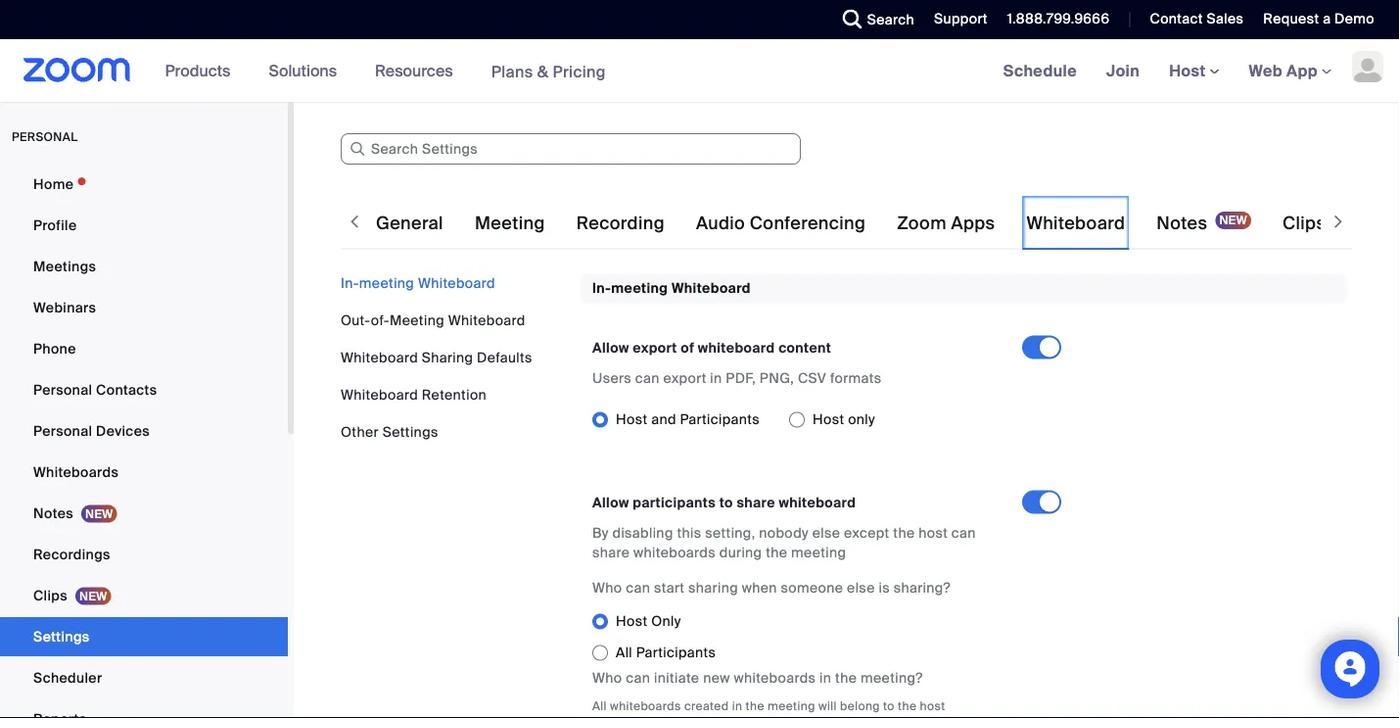 Task type: locate. For each thing, give the bounding box(es) containing it.
whiteboards up all whiteboards created in the meeting will belong to the host
[[734, 669, 816, 687]]

0 horizontal spatial all
[[593, 698, 607, 713]]

allow up by at bottom
[[593, 494, 630, 512]]

devices
[[96, 422, 150, 440]]

host down meeting?
[[920, 698, 946, 713]]

0 horizontal spatial notes
[[33, 504, 73, 522]]

all
[[616, 644, 633, 662], [593, 698, 607, 713]]

0 vertical spatial all
[[616, 644, 633, 662]]

1 vertical spatial who
[[593, 669, 623, 687]]

recording
[[577, 212, 665, 235]]

products button
[[165, 39, 239, 102]]

whiteboard up nobody
[[779, 494, 857, 512]]

whiteboards down 'this'
[[634, 544, 716, 562]]

settings
[[383, 423, 439, 441], [33, 627, 90, 646]]

to down meeting?
[[884, 698, 895, 713]]

0 horizontal spatial meeting
[[390, 311, 445, 329]]

export down of
[[664, 369, 707, 387]]

allow participants to share whiteboard
[[593, 494, 857, 512]]

0 vertical spatial in
[[711, 369, 723, 387]]

1 horizontal spatial in
[[733, 698, 743, 713]]

whiteboard up users can export in pdf, png, csv formats
[[698, 339, 775, 357]]

0 vertical spatial settings
[[383, 423, 439, 441]]

1 personal from the top
[[33, 381, 92, 399]]

users
[[593, 369, 632, 387]]

0 vertical spatial clips
[[1283, 212, 1327, 235]]

meeting
[[359, 274, 415, 292], [612, 279, 668, 297], [792, 544, 847, 562], [768, 698, 816, 713]]

1 allow from the top
[[593, 339, 630, 357]]

1 horizontal spatial all
[[616, 644, 633, 662]]

1 horizontal spatial clips
[[1283, 212, 1327, 235]]

1 vertical spatial else
[[848, 579, 876, 597]]

0 vertical spatial participants
[[680, 410, 760, 429]]

start
[[654, 579, 685, 597]]

0 horizontal spatial share
[[593, 544, 630, 562]]

1 horizontal spatial in-
[[593, 279, 612, 297]]

can for who can initiate new whiteboards in the meeting?
[[626, 669, 651, 687]]

a
[[1324, 10, 1332, 28]]

1 vertical spatial participants
[[637, 644, 716, 662]]

0 vertical spatial notes
[[1157, 212, 1208, 235]]

profile link
[[0, 206, 288, 245]]

initiate
[[654, 669, 700, 687]]

0 vertical spatial whiteboard
[[698, 339, 775, 357]]

meeting up someone
[[792, 544, 847, 562]]

whiteboard retention link
[[341, 386, 487, 404]]

whiteboard sharing defaults link
[[341, 348, 533, 366]]

meetings navigation
[[989, 39, 1400, 103]]

in right the "created"
[[733, 698, 743, 713]]

whiteboard inside tabs of my account settings page tab list
[[1027, 212, 1126, 235]]

0 horizontal spatial clips
[[33, 586, 68, 604]]

clips
[[1283, 212, 1327, 235], [33, 586, 68, 604]]

to
[[720, 494, 734, 512], [884, 698, 895, 713]]

2 personal from the top
[[33, 422, 92, 440]]

can down all participants
[[626, 669, 651, 687]]

0 vertical spatial export
[[633, 339, 678, 357]]

meeting
[[475, 212, 545, 235], [390, 311, 445, 329]]

except
[[845, 524, 890, 542]]

export left of
[[633, 339, 678, 357]]

0 vertical spatial allow
[[593, 339, 630, 357]]

defaults
[[477, 348, 533, 366]]

zoom logo image
[[24, 58, 131, 82]]

0 vertical spatial to
[[720, 494, 734, 512]]

the
[[894, 524, 915, 542], [766, 544, 788, 562], [836, 669, 857, 687], [746, 698, 765, 713], [898, 698, 917, 713]]

search
[[868, 10, 915, 28]]

in
[[711, 369, 723, 387], [820, 669, 832, 687], [733, 698, 743, 713]]

who
[[593, 579, 623, 597], [593, 669, 623, 687]]

scheduler link
[[0, 658, 288, 698]]

webinars
[[33, 298, 96, 316]]

1 vertical spatial whiteboard
[[779, 494, 857, 512]]

share down by at bottom
[[593, 544, 630, 562]]

whiteboard retention
[[341, 386, 487, 404]]

product information navigation
[[150, 39, 621, 103]]

in- inside in-meeting whiteboard element
[[593, 279, 612, 297]]

0 vertical spatial personal
[[33, 381, 92, 399]]

share up setting, on the right bottom
[[737, 494, 776, 512]]

0 vertical spatial meeting
[[475, 212, 545, 235]]

else inside by disabling this setting, nobody else except the host can share whiteboards during the meeting
[[813, 524, 841, 542]]

whiteboard sharing defaults
[[341, 348, 533, 366]]

2 who from the top
[[593, 669, 623, 687]]

in left pdf,
[[711, 369, 723, 387]]

2 horizontal spatial in
[[820, 669, 832, 687]]

1 horizontal spatial notes
[[1157, 212, 1208, 235]]

1 horizontal spatial to
[[884, 698, 895, 713]]

and
[[652, 410, 677, 429]]

0 horizontal spatial in
[[711, 369, 723, 387]]

1 vertical spatial whiteboards
[[734, 669, 816, 687]]

to up setting, on the right bottom
[[720, 494, 734, 512]]

all for all participants
[[616, 644, 633, 662]]

can right 'users' at left
[[636, 369, 660, 387]]

host up sharing?
[[919, 524, 948, 542]]

1 horizontal spatial share
[[737, 494, 776, 512]]

the down the who can initiate new whiteboards in the meeting?
[[746, 698, 765, 713]]

host button
[[1170, 60, 1220, 81]]

in up 'will'
[[820, 669, 832, 687]]

in- down recording
[[593, 279, 612, 297]]

1.888.799.9666 button
[[993, 0, 1115, 39], [1008, 10, 1110, 28]]

all for all whiteboards created in the meeting will belong to the host
[[593, 698, 607, 713]]

1 horizontal spatial meeting
[[475, 212, 545, 235]]

who for who can start sharing when someone else is sharing?
[[593, 579, 623, 597]]

other
[[341, 423, 379, 441]]

when
[[742, 579, 778, 597]]

2 vertical spatial in
[[733, 698, 743, 713]]

scroll left image
[[345, 212, 364, 231]]

the up belong
[[836, 669, 857, 687]]

host inside who can start sharing when someone else is sharing? option group
[[616, 612, 648, 630]]

allow for allow participants to share whiteboard
[[593, 494, 630, 512]]

meeting down recording
[[612, 279, 668, 297]]

all participants
[[616, 644, 716, 662]]

2 vertical spatial whiteboards
[[610, 698, 682, 713]]

meeting up of-
[[359, 274, 415, 292]]

settings down whiteboard retention link
[[383, 423, 439, 441]]

1 vertical spatial allow
[[593, 494, 630, 512]]

whiteboards inside by disabling this setting, nobody else except the host can share whiteboards during the meeting
[[634, 544, 716, 562]]

home link
[[0, 165, 288, 204]]

Search Settings text field
[[341, 133, 801, 165]]

meeting down in-meeting whiteboard link
[[390, 311, 445, 329]]

1 vertical spatial in
[[820, 669, 832, 687]]

png,
[[760, 369, 795, 387]]

the down meeting?
[[898, 698, 917, 713]]

only
[[652, 612, 682, 630]]

will
[[819, 698, 837, 713]]

1 vertical spatial notes
[[33, 504, 73, 522]]

sharing
[[422, 348, 473, 366]]

in-meeting whiteboard up of
[[593, 279, 751, 297]]

host for host only
[[813, 410, 845, 429]]

whiteboard
[[698, 339, 775, 357], [779, 494, 857, 512]]

personal up whiteboards
[[33, 422, 92, 440]]

host inside by disabling this setting, nobody else except the host can share whiteboards during the meeting
[[919, 524, 948, 542]]

can
[[636, 369, 660, 387], [952, 524, 977, 542], [626, 579, 651, 597], [626, 669, 651, 687]]

1 vertical spatial to
[[884, 698, 895, 713]]

zoom
[[898, 212, 947, 235]]

in-meeting whiteboard
[[341, 274, 496, 292], [593, 279, 751, 297]]

menu bar containing in-meeting whiteboard
[[341, 273, 566, 442]]

tabs of my account settings page tab list
[[372, 196, 1374, 251]]

personal for personal contacts
[[33, 381, 92, 399]]

meeting left 'will'
[[768, 698, 816, 713]]

personal down the phone
[[33, 381, 92, 399]]

who down all participants
[[593, 669, 623, 687]]

1 vertical spatial clips
[[33, 586, 68, 604]]

contact sales
[[1151, 10, 1245, 28]]

schedule link
[[989, 39, 1092, 102]]

1 vertical spatial meeting
[[390, 311, 445, 329]]

1 vertical spatial all
[[593, 698, 607, 713]]

can right except
[[952, 524, 977, 542]]

clips inside tabs of my account settings page tab list
[[1283, 212, 1327, 235]]

settings up scheduler
[[33, 627, 90, 646]]

meeting down search settings text field
[[475, 212, 545, 235]]

banner containing products
[[0, 39, 1400, 103]]

option group containing host and participants
[[593, 404, 1023, 435]]

can for users can export in pdf, png, csv formats
[[636, 369, 660, 387]]

0 horizontal spatial else
[[813, 524, 841, 542]]

participants up initiate
[[637, 644, 716, 662]]

disabling
[[613, 524, 674, 542]]

content
[[779, 339, 832, 357]]

clips down recordings
[[33, 586, 68, 604]]

1 vertical spatial share
[[593, 544, 630, 562]]

in-meeting whiteboard element
[[581, 273, 1348, 718]]

who can start sharing when someone else is sharing? option group
[[593, 606, 1078, 669]]

0 vertical spatial host
[[919, 524, 948, 542]]

menu bar
[[341, 273, 566, 442]]

plans & pricing link
[[491, 61, 606, 82], [491, 61, 606, 82]]

personal
[[33, 381, 92, 399], [33, 422, 92, 440]]

solutions button
[[269, 39, 346, 102]]

products
[[165, 60, 231, 81]]

0 vertical spatial whiteboards
[[634, 544, 716, 562]]

share
[[737, 494, 776, 512], [593, 544, 630, 562]]

clips inside personal menu menu
[[33, 586, 68, 604]]

personal for personal devices
[[33, 422, 92, 440]]

host and participants
[[616, 410, 760, 429]]

who up the host only
[[593, 579, 623, 597]]

personal devices link
[[0, 411, 288, 451]]

other settings
[[341, 423, 439, 441]]

host
[[919, 524, 948, 542], [920, 698, 946, 713]]

meeting?
[[861, 669, 924, 687]]

0 horizontal spatial in-meeting whiteboard
[[341, 274, 496, 292]]

in-meeting whiteboard up out-of-meeting whiteboard
[[341, 274, 496, 292]]

else left is
[[848, 579, 876, 597]]

meeting inside menu bar
[[390, 311, 445, 329]]

allow up 'users' at left
[[593, 339, 630, 357]]

banner
[[0, 39, 1400, 103]]

all inside who can start sharing when someone else is sharing? option group
[[616, 644, 633, 662]]

export
[[633, 339, 678, 357], [664, 369, 707, 387]]

apps
[[952, 212, 996, 235]]

in- up the out- at left
[[341, 274, 359, 292]]

during
[[720, 544, 763, 562]]

else
[[813, 524, 841, 542], [848, 579, 876, 597]]

in for meeting
[[733, 698, 743, 713]]

whiteboard
[[1027, 212, 1126, 235], [418, 274, 496, 292], [672, 279, 751, 297], [448, 311, 526, 329], [341, 348, 418, 366], [341, 386, 418, 404]]

in-
[[341, 274, 359, 292], [593, 279, 612, 297]]

sharing?
[[894, 579, 951, 597]]

1 vertical spatial settings
[[33, 627, 90, 646]]

meetings
[[33, 257, 96, 275]]

2 allow from the top
[[593, 494, 630, 512]]

web
[[1250, 60, 1283, 81]]

plans
[[491, 61, 533, 82]]

scroll right image
[[1329, 212, 1349, 231]]

1 who from the top
[[593, 579, 623, 597]]

0 horizontal spatial settings
[[33, 627, 90, 646]]

host inside meetings navigation
[[1170, 60, 1210, 81]]

solutions
[[269, 60, 337, 81]]

the right except
[[894, 524, 915, 542]]

else left except
[[813, 524, 841, 542]]

all whiteboards created in the meeting will belong to the host
[[593, 698, 946, 713]]

clips left scroll right icon
[[1283, 212, 1327, 235]]

option group
[[593, 404, 1023, 435]]

whiteboards down initiate
[[610, 698, 682, 713]]

participants down users can export in pdf, png, csv formats
[[680, 410, 760, 429]]

0 horizontal spatial in-
[[341, 274, 359, 292]]

join link
[[1092, 39, 1155, 102]]

1 vertical spatial personal
[[33, 422, 92, 440]]

0 vertical spatial else
[[813, 524, 841, 542]]

meetings link
[[0, 247, 288, 286]]

can left start
[[626, 579, 651, 597]]

clips link
[[0, 576, 288, 615]]

by disabling this setting, nobody else except the host can share whiteboards during the meeting
[[593, 524, 977, 562]]

0 vertical spatial who
[[593, 579, 623, 597]]



Task type: describe. For each thing, give the bounding box(es) containing it.
is
[[879, 579, 890, 597]]

retention
[[422, 386, 487, 404]]

notes link
[[0, 494, 288, 533]]

search button
[[829, 0, 920, 39]]

general
[[376, 212, 444, 235]]

personal menu menu
[[0, 165, 288, 718]]

belong
[[841, 698, 881, 713]]

the down nobody
[[766, 544, 788, 562]]

meeting inside menu bar
[[359, 274, 415, 292]]

in- inside menu bar
[[341, 274, 359, 292]]

host for host only
[[616, 612, 648, 630]]

only
[[849, 410, 876, 429]]

notes inside personal menu menu
[[33, 504, 73, 522]]

allow for allow export of whiteboard content
[[593, 339, 630, 357]]

app
[[1287, 60, 1319, 81]]

host for host and participants
[[616, 410, 648, 429]]

scheduler
[[33, 669, 102, 687]]

participants inside who can start sharing when someone else is sharing? option group
[[637, 644, 716, 662]]

pricing
[[553, 61, 606, 82]]

notes inside tabs of my account settings page tab list
[[1157, 212, 1208, 235]]

other settings link
[[341, 423, 439, 441]]

sharing
[[689, 579, 739, 597]]

settings link
[[0, 617, 288, 656]]

host for host
[[1170, 60, 1210, 81]]

1 horizontal spatial whiteboard
[[779, 494, 857, 512]]

zoom apps
[[898, 212, 996, 235]]

1 vertical spatial host
[[920, 698, 946, 713]]

web app button
[[1250, 60, 1332, 81]]

audio conferencing
[[696, 212, 866, 235]]

can for who can start sharing when someone else is sharing?
[[626, 579, 651, 597]]

meeting inside by disabling this setting, nobody else except the host can share whiteboards during the meeting
[[792, 544, 847, 562]]

pdf,
[[726, 369, 756, 387]]

allow export of whiteboard content
[[593, 339, 832, 357]]

who for who can initiate new whiteboards in the meeting?
[[593, 669, 623, 687]]

1 vertical spatial export
[[664, 369, 707, 387]]

settings inside personal menu menu
[[33, 627, 90, 646]]

can inside by disabling this setting, nobody else except the host can share whiteboards during the meeting
[[952, 524, 977, 542]]

of
[[681, 339, 695, 357]]

request a demo
[[1264, 10, 1375, 28]]

1 horizontal spatial in-meeting whiteboard
[[593, 279, 751, 297]]

someone
[[781, 579, 844, 597]]

0 horizontal spatial whiteboard
[[698, 339, 775, 357]]

in for png,
[[711, 369, 723, 387]]

who can initiate new whiteboards in the meeting?
[[593, 669, 924, 687]]

home
[[33, 175, 74, 193]]

nobody
[[759, 524, 809, 542]]

this
[[677, 524, 702, 542]]

sales
[[1207, 10, 1245, 28]]

out-of-meeting whiteboard link
[[341, 311, 526, 329]]

1 horizontal spatial else
[[848, 579, 876, 597]]

phone link
[[0, 329, 288, 368]]

participants
[[633, 494, 716, 512]]

share inside by disabling this setting, nobody else except the host can share whiteboards during the meeting
[[593, 544, 630, 562]]

resources button
[[375, 39, 462, 102]]

in-meeting whiteboard inside menu bar
[[341, 274, 496, 292]]

1 horizontal spatial settings
[[383, 423, 439, 441]]

meeting inside tabs of my account settings page tab list
[[475, 212, 545, 235]]

1.888.799.9666
[[1008, 10, 1110, 28]]

formats
[[831, 369, 882, 387]]

web app
[[1250, 60, 1319, 81]]

host only
[[813, 410, 876, 429]]

in-meeting whiteboard link
[[341, 274, 496, 292]]

csv
[[798, 369, 827, 387]]

personal contacts link
[[0, 370, 288, 410]]

personal contacts
[[33, 381, 157, 399]]

personal devices
[[33, 422, 150, 440]]

join
[[1107, 60, 1141, 81]]

webinars link
[[0, 288, 288, 327]]

of-
[[371, 311, 390, 329]]

whiteboards
[[33, 463, 119, 481]]

users can export in pdf, png, csv formats
[[593, 369, 882, 387]]

out-
[[341, 311, 371, 329]]

0 horizontal spatial to
[[720, 494, 734, 512]]

setting,
[[706, 524, 756, 542]]

support
[[935, 10, 988, 28]]

contacts
[[96, 381, 157, 399]]

audio
[[696, 212, 746, 235]]

by
[[593, 524, 609, 542]]

host only
[[616, 612, 682, 630]]

plans & pricing
[[491, 61, 606, 82]]

0 vertical spatial share
[[737, 494, 776, 512]]

profile
[[33, 216, 77, 234]]

&
[[538, 61, 549, 82]]

phone
[[33, 339, 76, 358]]

schedule
[[1004, 60, 1078, 81]]

out-of-meeting whiteboard
[[341, 311, 526, 329]]

whiteboards link
[[0, 453, 288, 492]]

profile picture image
[[1353, 51, 1384, 82]]

conferencing
[[750, 212, 866, 235]]

request
[[1264, 10, 1320, 28]]

who can start sharing when someone else is sharing?
[[593, 579, 951, 597]]

created
[[685, 698, 729, 713]]



Task type: vqa. For each thing, say whether or not it's contained in the screenshot.
the bottommost the whiteboards
yes



